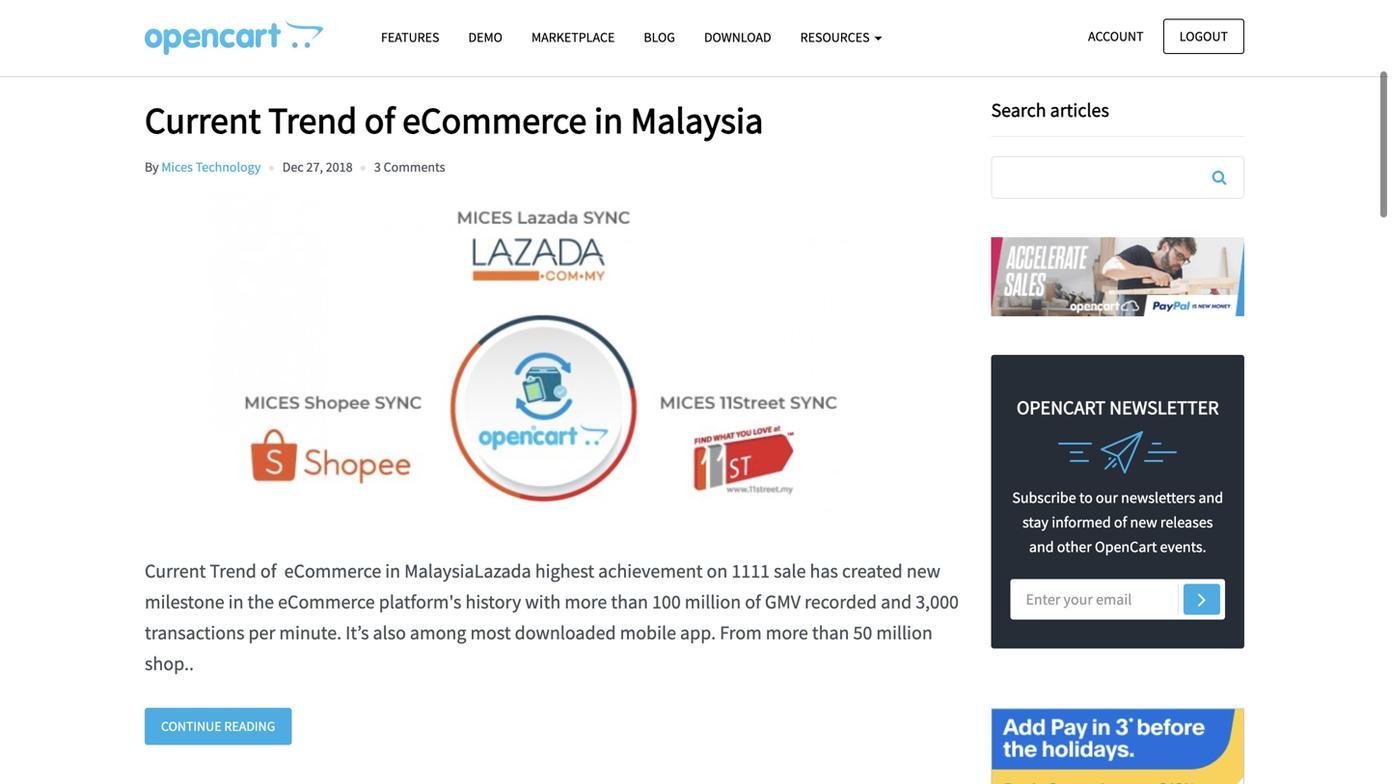 Task type: vqa. For each thing, say whether or not it's contained in the screenshot.
3
yes



Task type: describe. For each thing, give the bounding box(es) containing it.
current trend of ecommerce in malaysia link
[[145, 97, 962, 143]]

events.
[[1160, 538, 1207, 557]]

the
[[248, 590, 274, 614]]

current trend of  ecommerce in malaysialazada highest achievement on 1111 sale has created new milestone in the ecommerce platform's history with more than 100 million of gmv recorded and 3,000 transactions per minute. it's also among most downloaded mobile app. from more than 50 million shop..
[[145, 559, 959, 676]]

informed
[[1052, 513, 1111, 532]]

malaysia
[[631, 97, 764, 143]]

highest
[[535, 559, 594, 583]]

newsletters
[[1121, 488, 1196, 508]]

new inside subscribe to our newsletters and stay informed of new releases and other opencart events.
[[1130, 513, 1158, 532]]

stay
[[1023, 513, 1049, 532]]

by
[[145, 158, 159, 176]]

reading
[[224, 718, 275, 735]]

0 horizontal spatial in
[[228, 590, 244, 614]]

minute.
[[279, 621, 342, 645]]

1 horizontal spatial million
[[876, 621, 933, 645]]

shop..
[[145, 652, 194, 676]]

newsletter
[[1110, 396, 1219, 420]]

features
[[381, 28, 439, 46]]

angle right image
[[1198, 588, 1206, 611]]

with
[[525, 590, 561, 614]]

marketplace link
[[517, 20, 629, 54]]

1 vertical spatial more
[[766, 621, 808, 645]]

comments
[[384, 158, 445, 176]]

achievement
[[598, 559, 703, 583]]

continue reading
[[161, 718, 275, 735]]

trend for in
[[210, 559, 257, 583]]

history
[[465, 590, 521, 614]]

1 horizontal spatial than
[[812, 621, 850, 645]]

1 horizontal spatial in
[[385, 559, 401, 583]]

0 vertical spatial opencart
[[1017, 396, 1106, 420]]

2 horizontal spatial and
[[1199, 488, 1224, 508]]

subscribe to our newsletters and stay informed of new releases and other opencart events.
[[1012, 488, 1224, 557]]

demo
[[468, 28, 503, 46]]

0 vertical spatial more
[[565, 590, 607, 614]]

trend for ecommerce
[[268, 97, 357, 143]]

1 horizontal spatial ecommerce
[[402, 97, 587, 143]]

account
[[1088, 27, 1144, 45]]

among
[[410, 621, 466, 645]]

download link
[[690, 20, 786, 54]]

27,
[[306, 158, 323, 176]]

logout link
[[1163, 19, 1245, 54]]

current for current trend of ecommerce in malaysia
[[145, 97, 261, 143]]

app.
[[680, 621, 716, 645]]

gmv
[[765, 590, 801, 614]]

milestone
[[145, 590, 225, 614]]

demo link
[[454, 20, 517, 54]]

opencart newsletter
[[1017, 396, 1219, 420]]

from
[[720, 621, 762, 645]]

1 horizontal spatial and
[[1029, 538, 1054, 557]]

Enter your email text field
[[1011, 579, 1225, 620]]

current trend of  ecommerce in malaysia image
[[145, 191, 944, 527]]

current for current trend of  ecommerce in malaysialazada highest achievement on 1111 sale has created new milestone in the ecommerce platform's history with more than 100 million of gmv recorded and 3,000 transactions per minute. it's also among most downloaded mobile app. from more than 50 million shop..
[[145, 559, 206, 583]]

to
[[1080, 488, 1093, 508]]

sale
[[774, 559, 806, 583]]

search
[[991, 98, 1046, 122]]

logout
[[1180, 27, 1228, 45]]

0 vertical spatial than
[[611, 590, 648, 614]]

1111
[[732, 559, 770, 583]]

blog link
[[629, 20, 690, 54]]

of up the 3
[[365, 97, 395, 143]]



Task type: locate. For each thing, give the bounding box(es) containing it.
2018
[[326, 158, 353, 176]]

dec
[[282, 158, 304, 176]]

million right 50
[[876, 621, 933, 645]]

2 current from the top
[[145, 559, 206, 583]]

0 horizontal spatial than
[[611, 590, 648, 614]]

paypal blog image
[[991, 687, 1245, 784]]

of
[[365, 97, 395, 143], [1114, 513, 1127, 532], [260, 559, 277, 583], [745, 590, 761, 614]]

than up mobile
[[611, 590, 648, 614]]

1 vertical spatial ecommerce
[[278, 590, 375, 614]]

than
[[611, 590, 648, 614], [812, 621, 850, 645]]

1 vertical spatial than
[[812, 621, 850, 645]]

1 vertical spatial trend
[[210, 559, 257, 583]]

1 horizontal spatial more
[[766, 621, 808, 645]]

blog
[[644, 28, 675, 46]]

recorded
[[805, 590, 877, 614]]

50
[[853, 621, 873, 645]]

in up platform's
[[385, 559, 401, 583]]

3
[[374, 158, 381, 176]]

search image
[[1212, 170, 1227, 185]]

ecommerce down demo link
[[402, 97, 587, 143]]

0 horizontal spatial more
[[565, 590, 607, 614]]

and down stay
[[1029, 538, 1054, 557]]

0 horizontal spatial new
[[907, 559, 941, 583]]

1 vertical spatial opencart
[[1095, 538, 1157, 557]]

trend up '27,'
[[268, 97, 357, 143]]

new
[[1130, 513, 1158, 532], [907, 559, 941, 583]]

and inside current trend of  ecommerce in malaysialazada highest achievement on 1111 sale has created new milestone in the ecommerce platform's history with more than 100 million of gmv recorded and 3,000 transactions per minute. it's also among most downloaded mobile app. from more than 50 million shop..
[[881, 590, 912, 614]]

0 vertical spatial trend
[[268, 97, 357, 143]]

marketplace
[[532, 28, 615, 46]]

of inside subscribe to our newsletters and stay informed of new releases and other opencart events.
[[1114, 513, 1127, 532]]

of left the gmv
[[745, 590, 761, 614]]

technology
[[196, 158, 261, 176]]

continue reading link
[[145, 708, 292, 745]]

0 horizontal spatial and
[[881, 590, 912, 614]]

more up downloaded
[[565, 590, 607, 614]]

0 horizontal spatial million
[[685, 590, 741, 614]]

1 current from the top
[[145, 97, 261, 143]]

2 vertical spatial and
[[881, 590, 912, 614]]

0 vertical spatial ecommerce
[[402, 97, 587, 143]]

current up the by mices technology
[[145, 97, 261, 143]]

of down our
[[1114, 513, 1127, 532]]

in left malaysia
[[594, 97, 623, 143]]

of up the
[[260, 559, 277, 583]]

created
[[842, 559, 903, 583]]

by mices technology
[[145, 158, 261, 176]]

100
[[652, 590, 681, 614]]

has
[[810, 559, 838, 583]]

1 vertical spatial in
[[385, 559, 401, 583]]

1 vertical spatial and
[[1029, 538, 1054, 557]]

resources link
[[786, 20, 897, 54]]

current inside current trend of  ecommerce in malaysialazada highest achievement on 1111 sale has created new milestone in the ecommerce platform's history with more than 100 million of gmv recorded and 3,000 transactions per minute. it's also among most downloaded mobile app. from more than 50 million shop..
[[145, 559, 206, 583]]

mobile
[[620, 621, 676, 645]]

trend
[[268, 97, 357, 143], [210, 559, 257, 583]]

transactions
[[145, 621, 245, 645]]

2 horizontal spatial in
[[594, 97, 623, 143]]

it's
[[346, 621, 369, 645]]

current up 'milestone'
[[145, 559, 206, 583]]

mices
[[161, 158, 193, 176]]

search articles
[[991, 98, 1109, 122]]

ecommerce inside current trend of  ecommerce in malaysialazada highest achievement on 1111 sale has created new milestone in the ecommerce platform's history with more than 100 million of gmv recorded and 3,000 transactions per minute. it's also among most downloaded mobile app. from more than 50 million shop..
[[278, 590, 375, 614]]

2 vertical spatial in
[[228, 590, 244, 614]]

opencart up "subscribe"
[[1017, 396, 1106, 420]]

download
[[704, 28, 772, 46]]

more down the gmv
[[766, 621, 808, 645]]

0 horizontal spatial trend
[[210, 559, 257, 583]]

3 comments
[[374, 158, 445, 176]]

articles
[[1050, 98, 1109, 122]]

new inside current trend of  ecommerce in malaysialazada highest achievement on 1111 sale has created new milestone in the ecommerce platform's history with more than 100 million of gmv recorded and 3,000 transactions per minute. it's also among most downloaded mobile app. from more than 50 million shop..
[[907, 559, 941, 583]]

0 vertical spatial current
[[145, 97, 261, 143]]

3,000
[[916, 590, 959, 614]]

0 vertical spatial and
[[1199, 488, 1224, 508]]

account link
[[1072, 19, 1160, 54]]

and up releases
[[1199, 488, 1224, 508]]

platform's
[[379, 590, 462, 614]]

continue
[[161, 718, 222, 735]]

most
[[470, 621, 511, 645]]

in left the
[[228, 590, 244, 614]]

downloaded
[[515, 621, 616, 645]]

ecommerce up minute.
[[278, 590, 375, 614]]

malaysialazada
[[404, 559, 531, 583]]

mices technology link
[[161, 158, 261, 176]]

on
[[707, 559, 728, 583]]

1 horizontal spatial new
[[1130, 513, 1158, 532]]

current
[[145, 97, 261, 143], [145, 559, 206, 583]]

1 horizontal spatial trend
[[268, 97, 357, 143]]

opencart
[[1017, 396, 1106, 420], [1095, 538, 1157, 557]]

new down "newsletters"
[[1130, 513, 1158, 532]]

0 vertical spatial in
[[594, 97, 623, 143]]

our
[[1096, 488, 1118, 508]]

0 vertical spatial new
[[1130, 513, 1158, 532]]

in
[[594, 97, 623, 143], [385, 559, 401, 583], [228, 590, 244, 614]]

ecommerce
[[402, 97, 587, 143], [278, 590, 375, 614]]

new up the 3,000
[[907, 559, 941, 583]]

than left 50
[[812, 621, 850, 645]]

1 vertical spatial current
[[145, 559, 206, 583]]

resources
[[800, 28, 873, 46]]

dec 27, 2018
[[282, 158, 353, 176]]

subscribe
[[1012, 488, 1076, 508]]

million down on
[[685, 590, 741, 614]]

trend inside current trend of  ecommerce in malaysialazada highest achievement on 1111 sale has created new milestone in the ecommerce platform's history with more than 100 million of gmv recorded and 3,000 transactions per minute. it's also among most downloaded mobile app. from more than 50 million shop..
[[210, 559, 257, 583]]

1 vertical spatial million
[[876, 621, 933, 645]]

million
[[685, 590, 741, 614], [876, 621, 933, 645]]

and down the created at right bottom
[[881, 590, 912, 614]]

opencart down the informed
[[1095, 538, 1157, 557]]

trend up the
[[210, 559, 257, 583]]

other
[[1057, 538, 1092, 557]]

more
[[565, 590, 607, 614], [766, 621, 808, 645]]

0 vertical spatial million
[[685, 590, 741, 614]]

per
[[248, 621, 275, 645]]

opencart inside subscribe to our newsletters and stay informed of new releases and other opencart events.
[[1095, 538, 1157, 557]]

None text field
[[992, 157, 1244, 198]]

opencart - blog image
[[145, 20, 323, 55]]

also
[[373, 621, 406, 645]]

features link
[[367, 20, 454, 54]]

0 horizontal spatial ecommerce
[[278, 590, 375, 614]]

1 vertical spatial new
[[907, 559, 941, 583]]

and
[[1199, 488, 1224, 508], [1029, 538, 1054, 557], [881, 590, 912, 614]]

current trend of ecommerce in malaysia
[[145, 97, 764, 143]]

releases
[[1161, 513, 1213, 532]]



